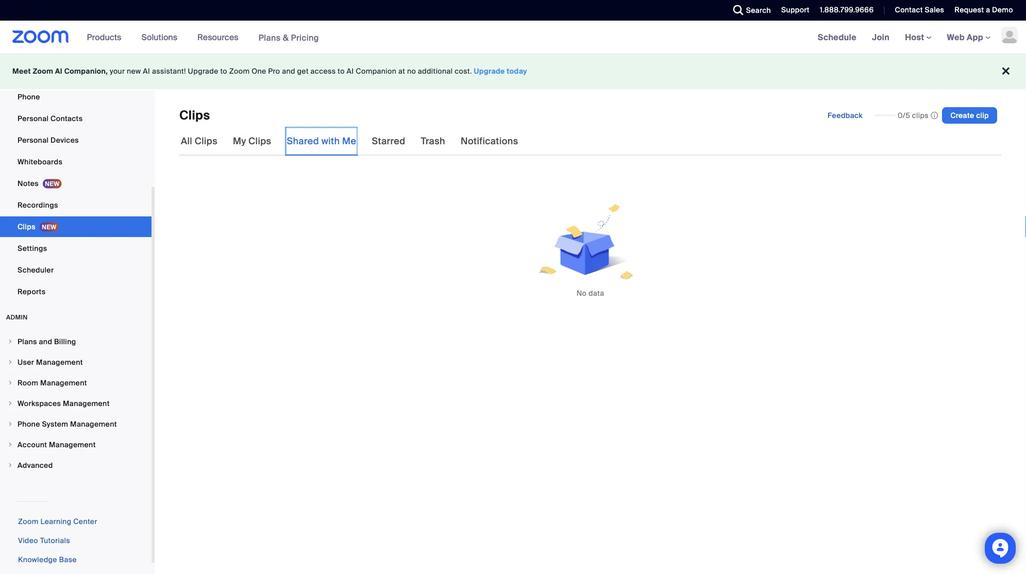 Task type: locate. For each thing, give the bounding box(es) containing it.
management inside user management menu item
[[36, 358, 83, 367]]

banner
[[0, 21, 1027, 54]]

1 personal from the top
[[18, 114, 49, 123]]

get
[[297, 67, 309, 76]]

phone down meet
[[18, 92, 40, 102]]

schedule link
[[810, 21, 865, 54]]

right image inside account management menu item
[[7, 442, 13, 448]]

whiteboards
[[18, 157, 62, 167]]

0 horizontal spatial to
[[220, 67, 227, 76]]

plans for plans & pricing
[[259, 32, 281, 43]]

1 right image from the top
[[7, 359, 13, 366]]

right image left 'room'
[[7, 380, 13, 386]]

clips inside personal menu menu
[[18, 222, 36, 231]]

products
[[87, 32, 121, 43]]

1 vertical spatial personal
[[18, 135, 49, 145]]

resources button
[[198, 21, 243, 54]]

right image for plans and billing
[[7, 339, 13, 345]]

to down resources dropdown button
[[220, 67, 227, 76]]

admin menu menu
[[0, 332, 152, 476]]

all clips
[[181, 135, 218, 147]]

system
[[42, 419, 68, 429]]

a
[[986, 5, 991, 15]]

feedback
[[828, 111, 863, 120]]

create clip
[[951, 111, 989, 120]]

personal
[[18, 114, 49, 123], [18, 135, 49, 145]]

plans inside product information navigation
[[259, 32, 281, 43]]

right image left advanced
[[7, 462, 13, 469]]

personal inside personal contacts link
[[18, 114, 49, 123]]

management inside room management menu item
[[40, 378, 87, 388]]

right image inside phone system management menu item
[[7, 421, 13, 427]]

right image for workspaces management
[[7, 401, 13, 407]]

1 phone from the top
[[18, 92, 40, 102]]

tutorials
[[40, 536, 70, 546]]

contacts
[[51, 114, 83, 123]]

plans & pricing link
[[259, 32, 319, 43], [259, 32, 319, 43]]

plans left "&"
[[259, 32, 281, 43]]

meet zoom ai companion, your new ai assistant! upgrade to zoom one pro and get access to ai companion at no additional cost. upgrade today
[[12, 67, 527, 76]]

1 vertical spatial right image
[[7, 462, 13, 469]]

clips right all
[[195, 135, 218, 147]]

management up workspaces management
[[40, 378, 87, 388]]

2 right image from the top
[[7, 462, 13, 469]]

phone inside menu item
[[18, 419, 40, 429]]

user
[[18, 358, 34, 367]]

2 horizontal spatial ai
[[347, 67, 354, 76]]

right image for advanced
[[7, 462, 13, 469]]

management down room management menu item
[[63, 399, 110, 408]]

and
[[282, 67, 295, 76], [39, 337, 52, 346]]

management down phone system management menu item
[[49, 440, 96, 450]]

right image down admin on the left of page
[[7, 339, 13, 345]]

right image left user
[[7, 359, 13, 366]]

video tutorials link
[[18, 536, 70, 546]]

management down "billing"
[[36, 358, 83, 367]]

and left get
[[282, 67, 295, 76]]

demo
[[993, 5, 1014, 15]]

right image left workspaces
[[7, 401, 13, 407]]

host
[[905, 32, 927, 43]]

zoom left one
[[229, 67, 250, 76]]

1 horizontal spatial and
[[282, 67, 295, 76]]

right image inside workspaces management menu item
[[7, 401, 13, 407]]

advanced menu item
[[0, 456, 152, 475]]

1 vertical spatial phone
[[18, 419, 40, 429]]

right image left account
[[7, 442, 13, 448]]

no data
[[577, 288, 604, 298]]

management
[[36, 358, 83, 367], [40, 378, 87, 388], [63, 399, 110, 408], [70, 419, 117, 429], [49, 440, 96, 450]]

contact
[[895, 5, 923, 15]]

1 right image from the top
[[7, 339, 13, 345]]

1 to from the left
[[220, 67, 227, 76]]

assistant!
[[152, 67, 186, 76]]

management for workspaces management
[[63, 399, 110, 408]]

management inside workspaces management menu item
[[63, 399, 110, 408]]

profile picture image
[[1002, 27, 1018, 43]]

1 horizontal spatial ai
[[143, 67, 150, 76]]

0 vertical spatial plans
[[259, 32, 281, 43]]

ai left "companion,"
[[55, 67, 62, 76]]

personal for personal devices
[[18, 135, 49, 145]]

contact sales
[[895, 5, 945, 15]]

personal contacts
[[18, 114, 83, 123]]

2 personal from the top
[[18, 135, 49, 145]]

2 phone from the top
[[18, 419, 40, 429]]

0 vertical spatial right image
[[7, 339, 13, 345]]

plans up user
[[18, 337, 37, 346]]

meetings navigation
[[810, 21, 1027, 54]]

phone
[[18, 92, 40, 102], [18, 419, 40, 429]]

recordings link
[[0, 195, 152, 216]]

0 vertical spatial phone
[[18, 92, 40, 102]]

right image inside room management menu item
[[7, 380, 13, 386]]

plans inside menu item
[[18, 337, 37, 346]]

1 upgrade from the left
[[188, 67, 218, 76]]

phone link
[[0, 87, 152, 107]]

upgrade
[[188, 67, 218, 76], [474, 67, 505, 76]]

right image for phone system management
[[7, 421, 13, 427]]

to
[[220, 67, 227, 76], [338, 67, 345, 76]]

right image inside advanced menu item
[[7, 462, 13, 469]]

0 horizontal spatial plans
[[18, 337, 37, 346]]

room management menu item
[[0, 373, 152, 393]]

whiteboards link
[[0, 152, 152, 172]]

ai
[[55, 67, 62, 76], [143, 67, 150, 76], [347, 67, 354, 76]]

and left "billing"
[[39, 337, 52, 346]]

center
[[73, 517, 97, 527]]

knowledge
[[18, 555, 57, 565]]

management down workspaces management menu item
[[70, 419, 117, 429]]

starred tab
[[370, 127, 407, 156]]

right image inside user management menu item
[[7, 359, 13, 366]]

0 vertical spatial personal
[[18, 114, 49, 123]]

support link
[[774, 0, 812, 21], [782, 5, 810, 15]]

clips
[[179, 108, 210, 123], [195, 135, 218, 147], [249, 135, 271, 147], [18, 222, 36, 231]]

1 ai from the left
[[55, 67, 62, 76]]

notes link
[[0, 173, 152, 194]]

ai left "companion"
[[347, 67, 354, 76]]

5 right image from the top
[[7, 442, 13, 448]]

personal up whiteboards
[[18, 135, 49, 145]]

request a demo link
[[947, 0, 1027, 21], [955, 5, 1014, 15]]

0 vertical spatial and
[[282, 67, 295, 76]]

create
[[951, 111, 975, 120]]

phone system management menu item
[[0, 415, 152, 434]]

3 right image from the top
[[7, 401, 13, 407]]

clips right my
[[249, 135, 271, 147]]

upgrade today link
[[474, 67, 527, 76]]

settings
[[18, 244, 47, 253]]

and inside menu item
[[39, 337, 52, 346]]

zoom learning center
[[18, 517, 97, 527]]

1 vertical spatial and
[[39, 337, 52, 346]]

right image left system
[[7, 421, 13, 427]]

search
[[746, 5, 771, 15]]

room management
[[18, 378, 87, 388]]

right image
[[7, 339, 13, 345], [7, 462, 13, 469]]

to right access on the left top of page
[[338, 67, 345, 76]]

meet
[[12, 67, 31, 76]]

personal contacts link
[[0, 108, 152, 129]]

right image for user management
[[7, 359, 13, 366]]

and inside meet zoom ai companion, footer
[[282, 67, 295, 76]]

4 right image from the top
[[7, 421, 13, 427]]

1 horizontal spatial upgrade
[[474, 67, 505, 76]]

&
[[283, 32, 289, 43]]

right image
[[7, 359, 13, 366], [7, 380, 13, 386], [7, 401, 13, 407], [7, 421, 13, 427], [7, 442, 13, 448]]

1 horizontal spatial to
[[338, 67, 345, 76]]

0/5
[[898, 111, 911, 120]]

contact sales link
[[888, 0, 947, 21], [895, 5, 945, 15]]

plans
[[259, 32, 281, 43], [18, 337, 37, 346]]

management for user management
[[36, 358, 83, 367]]

new
[[127, 67, 141, 76]]

companion
[[356, 67, 397, 76]]

management for room management
[[40, 378, 87, 388]]

2 right image from the top
[[7, 380, 13, 386]]

upgrade down product information navigation
[[188, 67, 218, 76]]

upgrade right cost.
[[474, 67, 505, 76]]

1 vertical spatial plans
[[18, 337, 37, 346]]

join
[[872, 32, 890, 43]]

zoom
[[33, 67, 53, 76], [229, 67, 250, 76], [18, 517, 39, 527]]

phone up account
[[18, 419, 40, 429]]

personal up personal devices
[[18, 114, 49, 123]]

feedback button
[[820, 107, 871, 124]]

right image inside plans and billing menu item
[[7, 339, 13, 345]]

my
[[233, 135, 246, 147]]

management inside account management menu item
[[49, 440, 96, 450]]

request a demo
[[955, 5, 1014, 15]]

clips up settings
[[18, 222, 36, 231]]

my clips tab
[[232, 127, 273, 156]]

resources
[[198, 32, 239, 43]]

personal inside personal devices link
[[18, 135, 49, 145]]

pro
[[268, 67, 280, 76]]

ai right new
[[143, 67, 150, 76]]

shared with me tab
[[285, 127, 358, 156]]

one
[[252, 67, 266, 76]]

0 horizontal spatial and
[[39, 337, 52, 346]]

right image for account management
[[7, 442, 13, 448]]

1 horizontal spatial plans
[[259, 32, 281, 43]]

0 horizontal spatial upgrade
[[188, 67, 218, 76]]

create clip button
[[943, 107, 998, 124]]

web app button
[[947, 32, 991, 43]]

companion,
[[64, 67, 108, 76]]

recordings
[[18, 200, 58, 210]]

phone inside personal menu menu
[[18, 92, 40, 102]]

tabs of clips tab list
[[179, 127, 520, 156]]

0 horizontal spatial ai
[[55, 67, 62, 76]]



Task type: vqa. For each thing, say whether or not it's contained in the screenshot.
Create clip
yes



Task type: describe. For each thing, give the bounding box(es) containing it.
with
[[322, 135, 340, 147]]

0/5 clips application
[[875, 110, 938, 121]]

plans and billing menu item
[[0, 332, 152, 352]]

product information navigation
[[79, 21, 327, 54]]

clip
[[977, 111, 989, 120]]

data
[[589, 288, 604, 298]]

me
[[342, 135, 356, 147]]

support
[[782, 5, 810, 15]]

web
[[947, 32, 965, 43]]

access
[[311, 67, 336, 76]]

clips up the all clips tab
[[179, 108, 210, 123]]

zoom logo image
[[12, 30, 69, 43]]

billing
[[54, 337, 76, 346]]

1.888.799.9666
[[820, 5, 874, 15]]

starred
[[372, 135, 406, 147]]

0/5 clips
[[898, 111, 929, 120]]

right image for room management
[[7, 380, 13, 386]]

zoom right meet
[[33, 67, 53, 76]]

2 to from the left
[[338, 67, 345, 76]]

host button
[[905, 32, 932, 43]]

1.888.799.9666 button up schedule link on the top
[[820, 5, 874, 15]]

personal menu menu
[[0, 0, 152, 303]]

schedule
[[818, 32, 857, 43]]

management for account management
[[49, 440, 96, 450]]

scheduler
[[18, 265, 54, 275]]

room
[[18, 378, 38, 388]]

2 ai from the left
[[143, 67, 150, 76]]

plans and billing
[[18, 337, 76, 346]]

trash
[[421, 135, 445, 147]]

management inside phone system management menu item
[[70, 419, 117, 429]]

all clips tab
[[179, 127, 219, 156]]

additional
[[418, 67, 453, 76]]

reports link
[[0, 282, 152, 302]]

app
[[967, 32, 984, 43]]

cost.
[[455, 67, 472, 76]]

phone for phone system management
[[18, 419, 40, 429]]

sales
[[925, 5, 945, 15]]

banner containing products
[[0, 21, 1027, 54]]

pricing
[[291, 32, 319, 43]]

shared
[[287, 135, 319, 147]]

your
[[110, 67, 125, 76]]

1.888.799.9666 button up "schedule"
[[812, 0, 877, 21]]

workspaces
[[18, 399, 61, 408]]

user management
[[18, 358, 83, 367]]

today
[[507, 67, 527, 76]]

meet zoom ai companion, footer
[[0, 54, 1027, 89]]

notes
[[18, 179, 39, 188]]

my clips
[[233, 135, 271, 147]]

phone for phone
[[18, 92, 40, 102]]

join link
[[865, 21, 898, 54]]

personal devices
[[18, 135, 79, 145]]

account management menu item
[[0, 435, 152, 455]]

notifications
[[461, 135, 518, 147]]

account management
[[18, 440, 96, 450]]

trash tab
[[419, 127, 447, 156]]

base
[[59, 555, 77, 565]]

2 upgrade from the left
[[474, 67, 505, 76]]

web app
[[947, 32, 984, 43]]

at
[[399, 67, 405, 76]]

solutions button
[[141, 21, 182, 54]]

admin
[[6, 313, 28, 321]]

advanced
[[18, 461, 53, 470]]

shared with me
[[287, 135, 356, 147]]

search button
[[726, 0, 774, 21]]

no
[[407, 67, 416, 76]]

request
[[955, 5, 984, 15]]

video
[[18, 536, 38, 546]]

personal for personal contacts
[[18, 114, 49, 123]]

plans for plans and billing
[[18, 337, 37, 346]]

solutions
[[141, 32, 177, 43]]

user management menu item
[[0, 353, 152, 372]]

devices
[[51, 135, 79, 145]]

3 ai from the left
[[347, 67, 354, 76]]

account
[[18, 440, 47, 450]]

clips link
[[0, 217, 152, 237]]

video tutorials
[[18, 536, 70, 546]]

workspaces management menu item
[[0, 394, 152, 414]]

clips
[[913, 111, 929, 120]]

knowledge base
[[18, 555, 77, 565]]

scheduler link
[[0, 260, 152, 280]]

all
[[181, 135, 192, 147]]

settings link
[[0, 238, 152, 259]]

zoom up video
[[18, 517, 39, 527]]

phone system management
[[18, 419, 117, 429]]

personal devices link
[[0, 130, 152, 151]]

reports
[[18, 287, 46, 296]]

learning
[[40, 517, 71, 527]]

knowledge base link
[[18, 555, 77, 565]]



